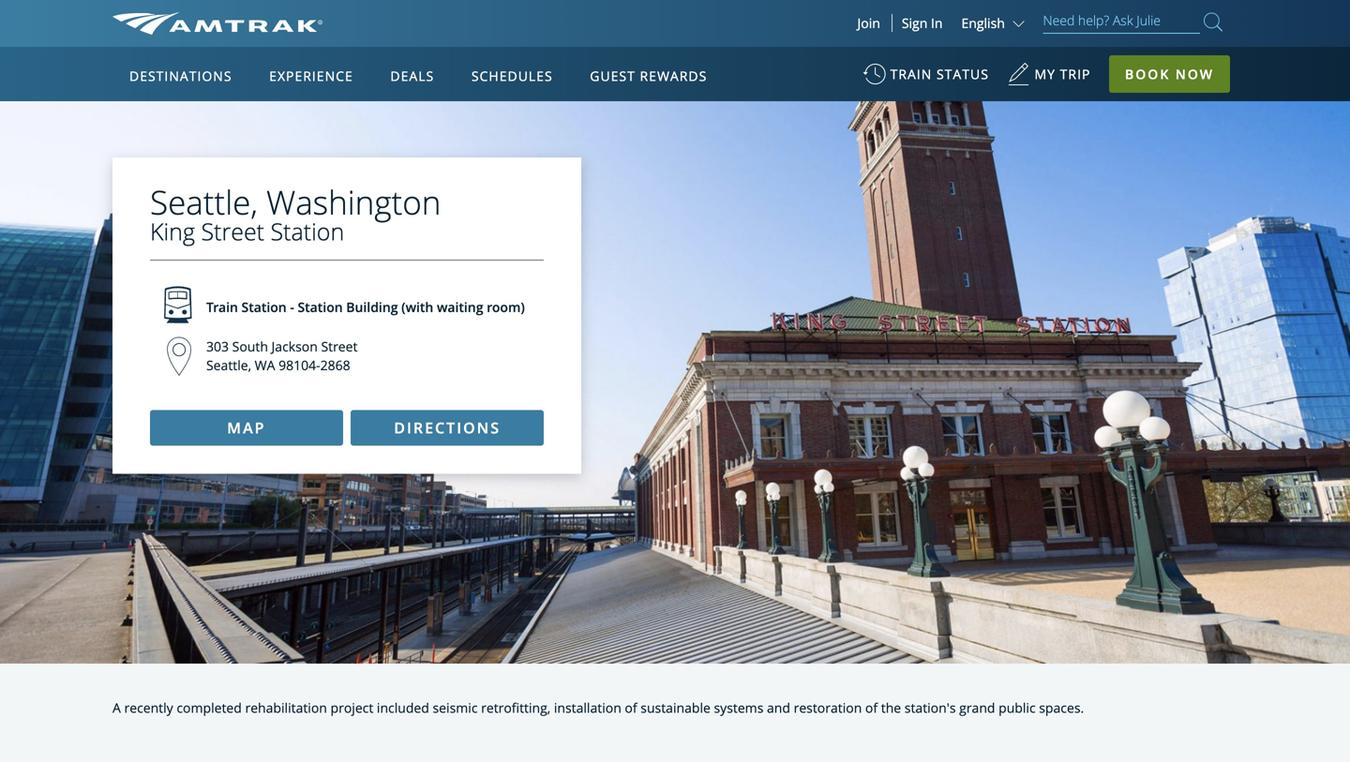 Task type: vqa. For each thing, say whether or not it's contained in the screenshot.
for
no



Task type: locate. For each thing, give the bounding box(es) containing it.
book
[[1126, 65, 1171, 83]]

303 south jackson street seattle,                                     wa                                     98104-2868
[[206, 338, 358, 374]]

rehabilitation
[[245, 699, 327, 717]]

installation
[[554, 699, 622, 717]]

book now
[[1126, 65, 1215, 83]]

restoration
[[794, 699, 862, 717]]

location pin image
[[150, 330, 206, 382]]

directions link
[[351, 410, 544, 446]]

trip
[[1061, 65, 1091, 83]]

amtrak image
[[113, 12, 323, 35]]

1 of from the left
[[625, 699, 637, 717]]

of
[[625, 699, 637, 717], [866, 699, 878, 717]]

directions
[[394, 418, 501, 438]]

guest rewards button
[[583, 50, 715, 102]]

1 horizontal spatial of
[[866, 699, 878, 717]]

station
[[271, 216, 344, 248], [242, 298, 287, 316], [298, 298, 343, 316]]

completed
[[177, 699, 242, 717]]

1 horizontal spatial street
[[321, 338, 358, 356]]

street inside the seattle, washington king street station
[[201, 216, 265, 248]]

building
[[346, 298, 398, 316]]

0 vertical spatial street
[[201, 216, 265, 248]]

station up -
[[271, 216, 344, 248]]

98104-
[[279, 357, 320, 374]]

(with
[[402, 298, 434, 316]]

seattle, washington king street station
[[150, 180, 441, 248]]

join
[[858, 14, 881, 32]]

room)
[[487, 298, 525, 316]]

application
[[182, 157, 633, 419]]

1 vertical spatial seattle,
[[206, 357, 251, 374]]

train status link
[[864, 56, 989, 102]]

station left -
[[242, 298, 287, 316]]

and
[[767, 699, 791, 717]]

street inside 303 south jackson street seattle,                                     wa                                     98104-2868
[[321, 338, 358, 356]]

0 vertical spatial seattle,
[[150, 180, 258, 225]]

banner
[[0, 0, 1351, 433]]

station right -
[[298, 298, 343, 316]]

my
[[1035, 65, 1056, 83]]

the
[[881, 699, 902, 717]]

sign in
[[902, 14, 943, 32]]

in
[[931, 14, 943, 32]]

experience button
[[262, 50, 361, 102]]

street
[[201, 216, 265, 248], [321, 338, 358, 356]]

destinations button
[[122, 50, 240, 102]]

jackson
[[272, 338, 318, 356]]

seattle,
[[150, 180, 258, 225], [206, 357, 251, 374]]

deals
[[391, 67, 434, 85]]

street for washington
[[201, 216, 265, 248]]

schedules link
[[464, 47, 561, 101]]

1 vertical spatial street
[[321, 338, 358, 356]]

0 horizontal spatial of
[[625, 699, 637, 717]]

train
[[891, 65, 933, 83]]

king
[[150, 216, 195, 248]]

schedules
[[472, 67, 553, 85]]

street up 2868
[[321, 338, 358, 356]]

303
[[206, 338, 229, 356]]

systems
[[714, 699, 764, 717]]

a
[[113, 699, 121, 717]]

street right the king
[[201, 216, 265, 248]]

status
[[937, 65, 989, 83]]

search icon image
[[1204, 9, 1223, 35]]

english
[[962, 14, 1005, 32]]

seismic
[[433, 699, 478, 717]]

of left the the
[[866, 699, 878, 717]]

deals button
[[383, 50, 442, 102]]

train station - station building (with waiting room)
[[206, 298, 525, 316]]

0 horizontal spatial street
[[201, 216, 265, 248]]

book now button
[[1110, 55, 1231, 93]]

of right installation
[[625, 699, 637, 717]]

included
[[377, 699, 429, 717]]

wa
[[255, 357, 275, 374]]



Task type: describe. For each thing, give the bounding box(es) containing it.
guest
[[590, 67, 636, 85]]

banner containing join
[[0, 0, 1351, 433]]

my trip button
[[1008, 56, 1091, 102]]

2 of from the left
[[866, 699, 878, 717]]

street for south
[[321, 338, 358, 356]]

waiting
[[437, 298, 484, 316]]

map button
[[150, 410, 343, 446]]

train
[[206, 298, 238, 316]]

now
[[1176, 65, 1215, 83]]

experience
[[269, 67, 353, 85]]

2868
[[320, 357, 350, 374]]

train status
[[891, 65, 989, 83]]

sign
[[902, 14, 928, 32]]

Please enter your search item search field
[[1044, 9, 1201, 34]]

station's
[[905, 699, 956, 717]]

a recently completed rehabilitation project included seismic retrofitting, installation of sustainable systems and restoration of the station's grand public spaces.
[[113, 699, 1085, 717]]

train station image
[[150, 279, 206, 330]]

english button
[[962, 14, 1029, 32]]

-
[[290, 298, 294, 316]]

sign in button
[[902, 14, 943, 32]]

station inside the seattle, washington king street station
[[271, 216, 344, 248]]

retrofitting,
[[481, 699, 551, 717]]

seattle, inside 303 south jackson street seattle,                                     wa                                     98104-2868
[[206, 357, 251, 374]]

join button
[[847, 14, 893, 32]]

my trip
[[1035, 65, 1091, 83]]

regions map image
[[182, 157, 633, 419]]

grand
[[960, 699, 996, 717]]

destinations
[[129, 67, 232, 85]]

rewards
[[640, 67, 708, 85]]

map
[[227, 418, 266, 438]]

sustainable
[[641, 699, 711, 717]]

washington
[[266, 180, 441, 225]]

south
[[232, 338, 268, 356]]

spaces.
[[1040, 699, 1085, 717]]

guest rewards
[[590, 67, 708, 85]]

seattle, inside the seattle, washington king street station
[[150, 180, 258, 225]]

recently
[[124, 699, 173, 717]]

project
[[331, 699, 374, 717]]

public
[[999, 699, 1036, 717]]



